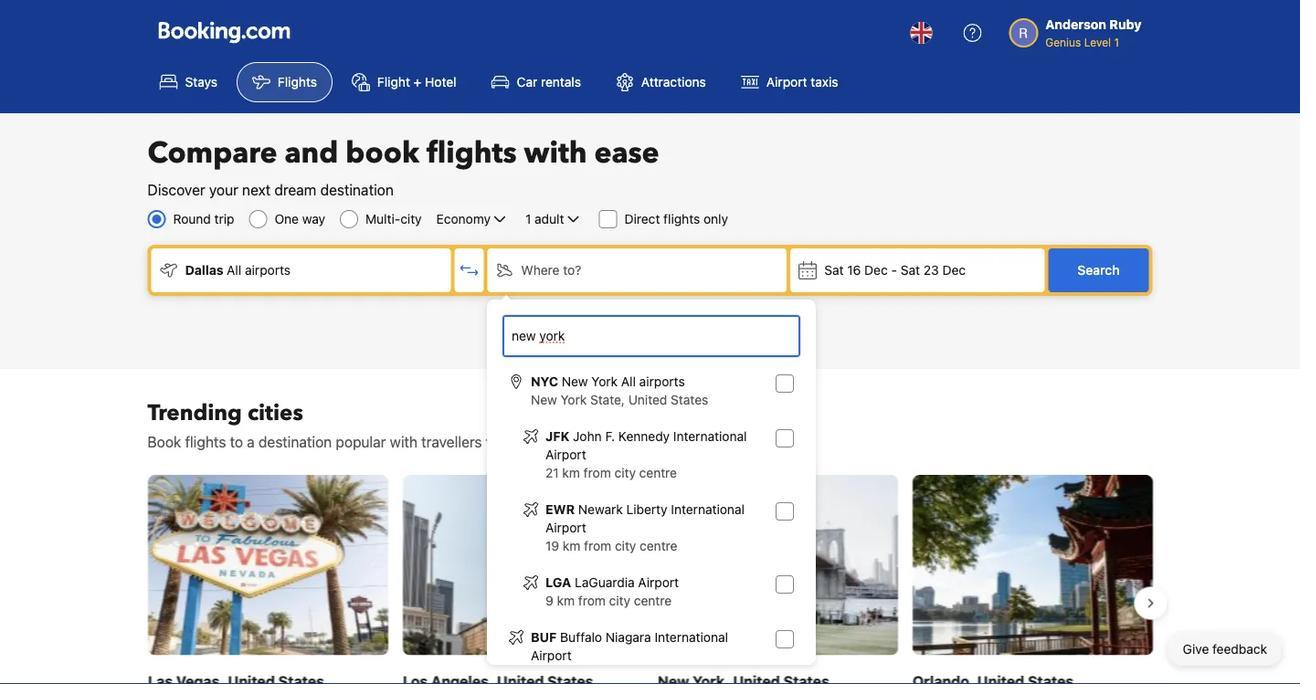 Task type: locate. For each thing, give the bounding box(es) containing it.
where to? button
[[488, 249, 787, 293]]

round trip
[[173, 212, 234, 227]]

1 horizontal spatial 1
[[1115, 36, 1120, 48]]

0 vertical spatial centre
[[640, 466, 677, 481]]

1 vertical spatial all
[[621, 374, 636, 389]]

destination down the cities
[[259, 434, 332, 451]]

airports inside nyc new york all airports new york state, united states
[[640, 374, 685, 389]]

centre up 'niagara'
[[634, 594, 672, 609]]

sat 16 dec - sat 23 dec
[[825, 263, 966, 278]]

2 vertical spatial international
[[655, 630, 729, 645]]

airports down airport or city text field
[[640, 374, 685, 389]]

destination up multi-
[[320, 181, 394, 199]]

0 horizontal spatial 1
[[526, 212, 531, 227]]

2 horizontal spatial flights
[[664, 212, 700, 227]]

airport down jfk
[[546, 447, 587, 463]]

0 vertical spatial 1
[[1115, 36, 1120, 48]]

give feedback button
[[1169, 633, 1282, 666]]

0 vertical spatial states
[[671, 393, 709, 408]]

united
[[629, 393, 668, 408], [546, 434, 590, 451]]

dec left '-'
[[865, 263, 888, 278]]

19
[[546, 539, 560, 554]]

international right 'niagara'
[[655, 630, 729, 645]]

airport
[[767, 74, 808, 90], [546, 447, 587, 463], [546, 521, 587, 536], [638, 575, 679, 590], [531, 649, 572, 664]]

states
[[671, 393, 709, 408], [594, 434, 636, 451]]

all
[[227, 263, 242, 278], [621, 374, 636, 389]]

1 right level
[[1115, 36, 1120, 48]]

dream
[[275, 181, 317, 199]]

flights inside trending cities book flights to a destination popular with travellers from the united states
[[185, 434, 226, 451]]

1 vertical spatial states
[[594, 434, 636, 451]]

lga
[[546, 575, 572, 590]]

new
[[562, 374, 588, 389], [531, 393, 557, 408]]

the
[[521, 434, 542, 451]]

km right 21
[[563, 466, 580, 481]]

united up kennedy
[[629, 393, 668, 408]]

york left state,
[[561, 393, 587, 408]]

direct flights only
[[625, 212, 729, 227]]

1 vertical spatial centre
[[640, 539, 678, 554]]

sat left 16
[[825, 263, 844, 278]]

new york, united states image
[[658, 475, 898, 656]]

0 vertical spatial with
[[524, 133, 587, 173]]

use enter to select airport and spacebar to add another one element
[[502, 366, 802, 685]]

0 vertical spatial destination
[[320, 181, 394, 199]]

city inside lga laguardia airport 9 km from city centre
[[609, 594, 631, 609]]

0 vertical spatial flights
[[427, 133, 517, 173]]

airport right the laguardia at the left of page
[[638, 575, 679, 590]]

book
[[148, 434, 181, 451]]

york up state,
[[592, 374, 618, 389]]

states up john f. kennedy international airport
[[671, 393, 709, 408]]

kennedy
[[619, 429, 670, 444]]

flights
[[278, 74, 317, 90]]

stays link
[[144, 62, 233, 102]]

1 vertical spatial 1
[[526, 212, 531, 227]]

0 vertical spatial international
[[674, 429, 747, 444]]

km right 9
[[557, 594, 575, 609]]

international for newark liberty international airport
[[671, 502, 745, 517]]

1 horizontal spatial flights
[[427, 133, 517, 173]]

laguardia
[[575, 575, 635, 590]]

airport taxis link
[[726, 62, 854, 102]]

international inside buffalo niagara international airport
[[655, 630, 729, 645]]

york
[[592, 374, 618, 389], [561, 393, 587, 408]]

stays
[[185, 74, 217, 90]]

los angeles, united states image
[[403, 475, 643, 656]]

buffalo
[[560, 630, 602, 645]]

all up state,
[[621, 374, 636, 389]]

2 vertical spatial km
[[557, 594, 575, 609]]

2 vertical spatial centre
[[634, 594, 672, 609]]

0 horizontal spatial with
[[390, 434, 418, 451]]

2 dec from the left
[[943, 263, 966, 278]]

flights left to
[[185, 434, 226, 451]]

0 horizontal spatial airports
[[245, 263, 291, 278]]

2 vertical spatial flights
[[185, 434, 226, 451]]

1 vertical spatial km
[[563, 539, 581, 554]]

1 vertical spatial airports
[[640, 374, 685, 389]]

airport down buf on the left
[[531, 649, 572, 664]]

from up newark
[[584, 466, 611, 481]]

flights up economy
[[427, 133, 517, 173]]

1 vertical spatial with
[[390, 434, 418, 451]]

1 vertical spatial destination
[[259, 434, 332, 451]]

one
[[275, 212, 299, 227]]

centre for 21 km from city centre
[[640, 466, 677, 481]]

1 horizontal spatial states
[[671, 393, 709, 408]]

with up 1 adult popup button
[[524, 133, 587, 173]]

international
[[674, 429, 747, 444], [671, 502, 745, 517], [655, 630, 729, 645]]

1 horizontal spatial new
[[562, 374, 588, 389]]

0 vertical spatial new
[[562, 374, 588, 389]]

airport taxis
[[767, 74, 839, 90]]

1 left adult
[[526, 212, 531, 227]]

international inside newark liberty international airport
[[671, 502, 745, 517]]

1 sat from the left
[[825, 263, 844, 278]]

search button
[[1049, 249, 1149, 293]]

jfk
[[546, 429, 570, 444]]

with right popular
[[390, 434, 418, 451]]

dec right 23
[[943, 263, 966, 278]]

from
[[486, 434, 517, 451], [584, 466, 611, 481], [584, 539, 612, 554], [578, 594, 606, 609]]

dallas
[[185, 263, 224, 278]]

way
[[302, 212, 325, 227]]

0 vertical spatial united
[[629, 393, 668, 408]]

0 horizontal spatial united
[[546, 434, 590, 451]]

1 inside anderson ruby genius level 1
[[1115, 36, 1120, 48]]

-
[[892, 263, 898, 278]]

john f. kennedy international airport
[[546, 429, 747, 463]]

city down the laguardia at the left of page
[[609, 594, 631, 609]]

united up 21
[[546, 434, 590, 451]]

multi-
[[366, 212, 401, 227]]

1 vertical spatial united
[[546, 434, 590, 451]]

new down nyc
[[531, 393, 557, 408]]

destination
[[320, 181, 394, 199], [259, 434, 332, 451]]

city
[[401, 212, 422, 227], [615, 466, 636, 481], [615, 539, 637, 554], [609, 594, 631, 609]]

0 vertical spatial km
[[563, 466, 580, 481]]

1 horizontal spatial airports
[[640, 374, 685, 389]]

0 horizontal spatial york
[[561, 393, 587, 408]]

0 horizontal spatial dec
[[865, 263, 888, 278]]

1
[[1115, 36, 1120, 48], [526, 212, 531, 227]]

1 dec from the left
[[865, 263, 888, 278]]

airport left taxis
[[767, 74, 808, 90]]

united inside nyc new york all airports new york state, united states
[[629, 393, 668, 408]]

trending cities book flights to a destination popular with travellers from the united states
[[148, 398, 636, 451]]

dallas all airports
[[185, 263, 291, 278]]

1 horizontal spatial with
[[524, 133, 587, 173]]

1 horizontal spatial dec
[[943, 263, 966, 278]]

attractions link
[[600, 62, 722, 102]]

new right nyc
[[562, 374, 588, 389]]

2 sat from the left
[[901, 263, 921, 278]]

airports
[[245, 263, 291, 278], [640, 374, 685, 389]]

centre down newark liberty international airport
[[640, 539, 678, 554]]

1 horizontal spatial sat
[[901, 263, 921, 278]]

sat
[[825, 263, 844, 278], [901, 263, 921, 278]]

all inside nyc new york all airports new york state, united states
[[621, 374, 636, 389]]

flights inside compare and book flights with ease discover your next dream destination
[[427, 133, 517, 173]]

state,
[[590, 393, 625, 408]]

with
[[524, 133, 587, 173], [390, 434, 418, 451]]

international right kennedy
[[674, 429, 747, 444]]

km for 19
[[563, 539, 581, 554]]

trip
[[215, 212, 234, 227]]

dec
[[865, 263, 888, 278], [943, 263, 966, 278]]

1 adult
[[526, 212, 564, 227]]

centre down john f. kennedy international airport
[[640, 466, 677, 481]]

1 horizontal spatial york
[[592, 374, 618, 389]]

ease
[[595, 133, 660, 173]]

0 horizontal spatial states
[[594, 434, 636, 451]]

hotel
[[425, 74, 457, 90]]

economy
[[437, 212, 491, 227]]

airports down one
[[245, 263, 291, 278]]

where to?
[[521, 263, 582, 278]]

airport down the ewr
[[546, 521, 587, 536]]

states inside trending cities book flights to a destination popular with travellers from the united states
[[594, 434, 636, 451]]

0 horizontal spatial all
[[227, 263, 242, 278]]

0 horizontal spatial flights
[[185, 434, 226, 451]]

search
[[1078, 263, 1120, 278]]

booking.com logo image
[[159, 21, 290, 43], [159, 21, 290, 43]]

book
[[346, 133, 420, 173]]

liberty
[[627, 502, 668, 517]]

from down the laguardia at the left of page
[[578, 594, 606, 609]]

1 horizontal spatial united
[[629, 393, 668, 408]]

0 vertical spatial all
[[227, 263, 242, 278]]

to
[[230, 434, 243, 451]]

states up 21 km from city centre on the bottom
[[594, 434, 636, 451]]

sat right '-'
[[901, 263, 921, 278]]

from left the the
[[486, 434, 517, 451]]

1 vertical spatial international
[[671, 502, 745, 517]]

international right liberty
[[671, 502, 745, 517]]

all right dallas
[[227, 263, 242, 278]]

city down john f. kennedy international airport
[[615, 466, 636, 481]]

0 vertical spatial airports
[[245, 263, 291, 278]]

flights
[[427, 133, 517, 173], [664, 212, 700, 227], [185, 434, 226, 451]]

km right 19
[[563, 539, 581, 554]]

car rentals link
[[476, 62, 597, 102]]

cities
[[248, 398, 303, 428]]

flights left only
[[664, 212, 700, 227]]

1 vertical spatial new
[[531, 393, 557, 408]]

f.
[[606, 429, 615, 444]]

region
[[133, 468, 1168, 685]]

0 horizontal spatial sat
[[825, 263, 844, 278]]

1 horizontal spatial all
[[621, 374, 636, 389]]

nyc new york all airports new york state, united states
[[531, 374, 709, 408]]

Airport or city text field
[[510, 326, 793, 346]]

centre
[[640, 466, 677, 481], [640, 539, 678, 554], [634, 594, 672, 609]]

airport inside john f. kennedy international airport
[[546, 447, 587, 463]]

from down newark
[[584, 539, 612, 554]]

flights for cities
[[185, 434, 226, 451]]

where
[[521, 263, 560, 278]]

km inside lga laguardia airport 9 km from city centre
[[557, 594, 575, 609]]



Task type: vqa. For each thing, say whether or not it's contained in the screenshot.
More
no



Task type: describe. For each thing, give the bounding box(es) containing it.
taxis
[[811, 74, 839, 90]]

centre for 19 km from city centre
[[640, 539, 678, 554]]

flights for and
[[427, 133, 517, 173]]

anderson
[[1046, 17, 1107, 32]]

newark
[[579, 502, 623, 517]]

popular
[[336, 434, 386, 451]]

states inside nyc new york all airports new york state, united states
[[671, 393, 709, 408]]

car
[[517, 74, 538, 90]]

airport inside buffalo niagara international airport
[[531, 649, 572, 664]]

niagara
[[606, 630, 651, 645]]

buffalo niagara international airport
[[531, 630, 729, 664]]

with inside trending cities book flights to a destination popular with travellers from the united states
[[390, 434, 418, 451]]

international inside john f. kennedy international airport
[[674, 429, 747, 444]]

city down newark liberty international airport
[[615, 539, 637, 554]]

direct
[[625, 212, 660, 227]]

flight + hotel
[[377, 74, 457, 90]]

trending
[[148, 398, 242, 428]]

km for 21
[[563, 466, 580, 481]]

0 horizontal spatial new
[[531, 393, 557, 408]]

las vegas, united states image
[[148, 475, 388, 656]]

from inside lga laguardia airport 9 km from city centre
[[578, 594, 606, 609]]

compare
[[148, 133, 277, 173]]

1 inside popup button
[[526, 212, 531, 227]]

flight
[[377, 74, 410, 90]]

john
[[573, 429, 602, 444]]

nyc
[[531, 374, 559, 389]]

1 adult button
[[524, 208, 585, 230]]

attractions
[[642, 74, 706, 90]]

destination inside compare and book flights with ease discover your next dream destination
[[320, 181, 394, 199]]

genius
[[1046, 36, 1082, 48]]

international for buffalo niagara international airport
[[655, 630, 729, 645]]

flight + hotel link
[[336, 62, 472, 102]]

21 km from city centre
[[546, 466, 677, 481]]

flights link
[[237, 62, 333, 102]]

a
[[247, 434, 255, 451]]

rentals
[[541, 74, 581, 90]]

give
[[1183, 642, 1210, 657]]

19 km from city centre
[[546, 539, 678, 554]]

only
[[704, 212, 729, 227]]

to?
[[563, 263, 582, 278]]

travellers
[[422, 434, 482, 451]]

round
[[173, 212, 211, 227]]

city left economy
[[401, 212, 422, 227]]

give feedback
[[1183, 642, 1268, 657]]

anderson ruby genius level 1
[[1046, 17, 1142, 48]]

buf
[[531, 630, 557, 645]]

+
[[414, 74, 422, 90]]

newark liberty international airport
[[546, 502, 745, 536]]

21
[[546, 466, 559, 481]]

level
[[1085, 36, 1112, 48]]

ewr
[[546, 502, 575, 517]]

feedback
[[1213, 642, 1268, 657]]

1 vertical spatial flights
[[664, 212, 700, 227]]

airport inside newark liberty international airport
[[546, 521, 587, 536]]

9
[[546, 594, 554, 609]]

one way
[[275, 212, 325, 227]]

compare and book flights with ease discover your next dream destination
[[148, 133, 660, 199]]

lga laguardia airport 9 km from city centre
[[546, 575, 679, 609]]

next
[[242, 181, 271, 199]]

and
[[285, 133, 339, 173]]

multi-city
[[366, 212, 422, 227]]

from inside trending cities book flights to a destination popular with travellers from the united states
[[486, 434, 517, 451]]

sat 16 dec - sat 23 dec button
[[791, 249, 1045, 293]]

ruby
[[1110, 17, 1142, 32]]

0 vertical spatial york
[[592, 374, 618, 389]]

adult
[[535, 212, 564, 227]]

car rentals
[[517, 74, 581, 90]]

23
[[924, 263, 939, 278]]

16
[[848, 263, 861, 278]]

centre inside lga laguardia airport 9 km from city centre
[[634, 594, 672, 609]]

discover
[[148, 181, 205, 199]]

airport inside lga laguardia airport 9 km from city centre
[[638, 575, 679, 590]]

your
[[209, 181, 238, 199]]

orlando, united states image
[[913, 475, 1153, 656]]

united inside trending cities book flights to a destination popular with travellers from the united states
[[546, 434, 590, 451]]

with inside compare and book flights with ease discover your next dream destination
[[524, 133, 587, 173]]

1 vertical spatial york
[[561, 393, 587, 408]]

destination inside trending cities book flights to a destination popular with travellers from the united states
[[259, 434, 332, 451]]



